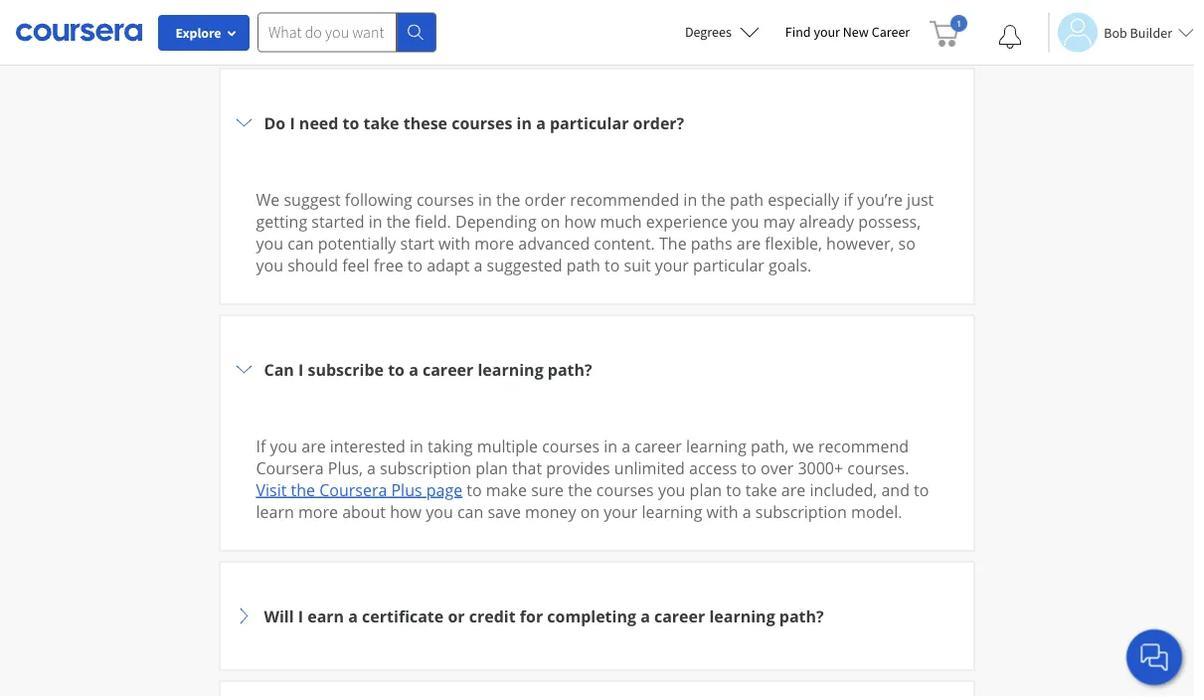 Task type: vqa. For each thing, say whether or not it's contained in the screenshot.
'from'
no



Task type: locate. For each thing, give the bounding box(es) containing it.
you left may
[[732, 210, 759, 232]]

can i subscribe to a career learning path?
[[264, 358, 592, 380]]

career up unlimited
[[635, 435, 682, 456]]

courses down unlimited
[[596, 479, 654, 500]]

path
[[730, 188, 764, 210], [566, 254, 600, 275]]

a down path,
[[742, 501, 751, 522]]

following
[[345, 188, 412, 210]]

coursera
[[256, 457, 324, 478], [319, 479, 387, 500]]

shopping cart: 1 item image
[[930, 15, 968, 47]]

career inside dropdown button
[[423, 358, 474, 380]]

take inside dropdown button
[[363, 112, 399, 133]]

sure
[[531, 479, 564, 500]]

2 horizontal spatial your
[[814, 23, 840, 41]]

career for credit
[[654, 605, 705, 626]]

completing
[[547, 605, 636, 626]]

in left taking
[[410, 435, 423, 456]]

2 vertical spatial i
[[298, 605, 303, 626]]

path?
[[548, 358, 592, 380], [779, 605, 824, 626]]

can up should
[[288, 232, 314, 254]]

1 horizontal spatial how
[[564, 210, 596, 232]]

career inside if you are interested in taking multiple courses in a career learning path, we recommend coursera plus, a subscription plan that provides unlimited access to over 3000+ courses. visit the coursera plus page
[[635, 435, 682, 456]]

0 vertical spatial your
[[814, 23, 840, 41]]

certificate
[[362, 605, 444, 626]]

multiple
[[477, 435, 538, 456]]

the down provides
[[568, 479, 592, 500]]

bob
[[1104, 23, 1127, 41]]

path down advanced
[[566, 254, 600, 275]]

subscribe
[[308, 358, 384, 380]]

will i earn a certificate or credit for completing a career learning path? button
[[232, 574, 962, 658]]

will
[[264, 605, 294, 626]]

to left over
[[741, 457, 757, 478]]

0 horizontal spatial how
[[390, 501, 422, 522]]

0 horizontal spatial path?
[[548, 358, 592, 380]]

plan inside if you are interested in taking multiple courses in a career learning path, we recommend coursera plus, a subscription plan that provides unlimited access to over 3000+ courses. visit the coursera plus page
[[476, 457, 508, 478]]

on up advanced
[[541, 210, 560, 232]]

you right if
[[270, 435, 297, 456]]

degrees
[[685, 23, 732, 41]]

the right visit
[[291, 479, 315, 500]]

paths
[[691, 232, 732, 254]]

we suggest following courses in the order recommended in the path especially if you're just getting started in the field. depending on how much experience you may already possess, you can potentially start with more advanced content. the paths are flexible, however, so you should feel free to adapt a suggested path to suit your particular goals.
[[256, 188, 934, 275]]

1 vertical spatial are
[[302, 435, 326, 456]]

adapt
[[427, 254, 470, 275]]

find your new career link
[[775, 20, 920, 45]]

chat with us image
[[1138, 641, 1170, 673]]

plan up the make
[[476, 457, 508, 478]]

0 horizontal spatial particular
[[550, 112, 629, 133]]

on right money
[[580, 501, 600, 522]]

1 vertical spatial how
[[390, 501, 422, 522]]

plan
[[476, 457, 508, 478], [690, 479, 722, 500]]

in up order
[[517, 112, 532, 133]]

path? inside dropdown button
[[548, 358, 592, 380]]

1 horizontal spatial path
[[730, 188, 764, 210]]

plan down access at the bottom right
[[690, 479, 722, 500]]

chevron right image left the "will"
[[232, 604, 256, 628]]

need
[[299, 112, 338, 133]]

1 horizontal spatial subscription
[[755, 501, 847, 522]]

chevron right image
[[232, 357, 256, 381]]

subscription up "page"
[[380, 457, 471, 478]]

can left save
[[457, 501, 483, 522]]

you're
[[857, 188, 903, 210]]

1 horizontal spatial on
[[580, 501, 600, 522]]

how down plus
[[390, 501, 422, 522]]

you down unlimited
[[658, 479, 686, 500]]

show notifications image
[[999, 25, 1022, 49]]

0 horizontal spatial more
[[298, 501, 338, 522]]

2 chevron right image from the top
[[232, 604, 256, 628]]

1 horizontal spatial path?
[[779, 605, 824, 626]]

your down unlimited
[[604, 501, 638, 522]]

more right learn
[[298, 501, 338, 522]]

1 vertical spatial on
[[580, 501, 600, 522]]

0 horizontal spatial are
[[302, 435, 326, 456]]

i inside dropdown button
[[298, 605, 303, 626]]

if you are interested in taking multiple courses in a career learning path, we recommend coursera plus, a subscription plan that provides unlimited access to over 3000+ courses. visit the coursera plus page
[[256, 435, 909, 500]]

to down start
[[407, 254, 423, 275]]

2 vertical spatial are
[[781, 479, 806, 500]]

do i need to take these courses in a particular order? button
[[232, 81, 962, 165]]

0 vertical spatial on
[[541, 210, 560, 232]]

0 vertical spatial path
[[730, 188, 764, 210]]

0 vertical spatial with
[[439, 232, 470, 254]]

just
[[907, 188, 934, 210]]

in down following
[[369, 210, 382, 232]]

1 vertical spatial particular
[[693, 254, 765, 275]]

however,
[[826, 232, 894, 254]]

1 chevron right image from the top
[[232, 111, 256, 135]]

are down over
[[781, 479, 806, 500]]

more
[[474, 232, 514, 254], [298, 501, 338, 522]]

1 vertical spatial take
[[746, 479, 777, 500]]

a right adapt
[[474, 254, 483, 275]]

courses up field.
[[417, 188, 474, 210]]

0 vertical spatial are
[[737, 232, 761, 254]]

subscription
[[380, 457, 471, 478], [755, 501, 847, 522]]

1 horizontal spatial your
[[655, 254, 689, 275]]

1 vertical spatial path?
[[779, 605, 824, 626]]

What do you want to learn? text field
[[258, 12, 397, 52]]

money
[[525, 501, 576, 522]]

are right paths
[[737, 232, 761, 254]]

take left these
[[363, 112, 399, 133]]

career inside dropdown button
[[654, 605, 705, 626]]

particular left order?
[[550, 112, 629, 133]]

in up experience
[[683, 188, 697, 210]]

order
[[525, 188, 566, 210]]

bob builder button
[[1048, 12, 1194, 52]]

1 horizontal spatial can
[[457, 501, 483, 522]]

0 vertical spatial chevron right image
[[232, 111, 256, 135]]

0 horizontal spatial path
[[566, 254, 600, 275]]

path up may
[[730, 188, 764, 210]]

on
[[541, 210, 560, 232], [580, 501, 600, 522]]

career for multiple
[[635, 435, 682, 456]]

do i need to take these courses in a particular order?
[[264, 112, 684, 133]]

1 vertical spatial chevron right image
[[232, 604, 256, 628]]

courses inside dropdown button
[[452, 112, 513, 133]]

0 vertical spatial subscription
[[380, 457, 471, 478]]

if
[[256, 435, 266, 456]]

take down over
[[746, 479, 777, 500]]

and
[[881, 479, 910, 500]]

None search field
[[258, 12, 437, 52]]

chevron right image left do at the top left of page
[[232, 111, 256, 135]]

to make sure the courses you plan to take are included, and to learn more about how you can save money on your learning with a subscription model.
[[256, 479, 929, 522]]

0 vertical spatial path?
[[548, 358, 592, 380]]

are right if
[[302, 435, 326, 456]]

in inside do i need to take these courses in a particular order? dropdown button
[[517, 112, 532, 133]]

visit
[[256, 479, 287, 500]]

0 horizontal spatial subscription
[[380, 457, 471, 478]]

0 vertical spatial how
[[564, 210, 596, 232]]

0 horizontal spatial plan
[[476, 457, 508, 478]]

getting
[[256, 210, 307, 232]]

save
[[488, 501, 521, 522]]

a
[[536, 112, 546, 133], [474, 254, 483, 275], [409, 358, 418, 380], [622, 435, 631, 456], [367, 457, 376, 478], [742, 501, 751, 522], [348, 605, 358, 626], [640, 605, 650, 626]]

career right completing
[[654, 605, 705, 626]]

with up adapt
[[439, 232, 470, 254]]

subscription down "included,"
[[755, 501, 847, 522]]

experience
[[646, 210, 728, 232]]

0 vertical spatial take
[[363, 112, 399, 133]]

for
[[520, 605, 543, 626]]

that
[[512, 457, 542, 478]]

courses.
[[847, 457, 909, 478]]

chevron right image inside do i need to take these courses in a particular order? dropdown button
[[232, 111, 256, 135]]

1 horizontal spatial more
[[474, 232, 514, 254]]

to
[[343, 112, 359, 133], [407, 254, 423, 275], [605, 254, 620, 275], [388, 358, 405, 380], [741, 457, 757, 478], [467, 479, 482, 500], [726, 479, 741, 500], [914, 479, 929, 500]]

i right can
[[298, 358, 304, 380]]

free
[[374, 254, 403, 275]]

depending
[[455, 210, 537, 232]]

0 horizontal spatial can
[[288, 232, 314, 254]]

order?
[[633, 112, 684, 133]]

0 vertical spatial more
[[474, 232, 514, 254]]

i for do
[[290, 112, 295, 133]]

courses up provides
[[542, 435, 600, 456]]

unlimited
[[614, 457, 685, 478]]

0 horizontal spatial take
[[363, 112, 399, 133]]

are
[[737, 232, 761, 254], [302, 435, 326, 456], [781, 479, 806, 500]]

if
[[844, 188, 853, 210]]

0 horizontal spatial your
[[604, 501, 638, 522]]

learn
[[256, 501, 294, 522]]

1 horizontal spatial plan
[[690, 479, 722, 500]]

more inside to make sure the courses you plan to take are included, and to learn more about how you can save money on your learning with a subscription model.
[[298, 501, 338, 522]]

suggest
[[284, 188, 341, 210]]

or
[[448, 605, 465, 626]]

with down access at the bottom right
[[707, 501, 738, 522]]

1 horizontal spatial are
[[737, 232, 761, 254]]

career up taking
[[423, 358, 474, 380]]

are inside we suggest following courses in the order recommended in the path especially if you're just getting started in the field. depending on how much experience you may already possess, you can potentially start with more advanced content. the paths are flexible, however, so you should feel free to adapt a suggested path to suit your particular goals.
[[737, 232, 761, 254]]

your down the
[[655, 254, 689, 275]]

more down depending at left
[[474, 232, 514, 254]]

how up advanced
[[564, 210, 596, 232]]

chevron right image inside will i earn a certificate or credit for completing a career learning path? dropdown button
[[232, 604, 256, 628]]

a up unlimited
[[622, 435, 631, 456]]

1 vertical spatial i
[[298, 358, 304, 380]]

how
[[564, 210, 596, 232], [390, 501, 422, 522]]

make
[[486, 479, 527, 500]]

1 vertical spatial can
[[457, 501, 483, 522]]

builder
[[1130, 23, 1172, 41]]

1 vertical spatial with
[[707, 501, 738, 522]]

path,
[[751, 435, 789, 456]]

with
[[439, 232, 470, 254], [707, 501, 738, 522]]

you
[[732, 210, 759, 232], [256, 232, 283, 254], [256, 254, 283, 275], [270, 435, 297, 456], [658, 479, 686, 500], [426, 501, 453, 522]]

plan inside to make sure the courses you plan to take are included, and to learn more about how you can save money on your learning with a subscription model.
[[690, 479, 722, 500]]

on inside to make sure the courses you plan to take are included, and to learn more about how you can save money on your learning with a subscription model.
[[580, 501, 600, 522]]

i right do at the top left of page
[[290, 112, 295, 133]]

1 horizontal spatial particular
[[693, 254, 765, 275]]

learning
[[478, 358, 544, 380], [686, 435, 747, 456], [642, 501, 702, 522], [709, 605, 775, 626]]

so
[[898, 232, 916, 254]]

2 horizontal spatial are
[[781, 479, 806, 500]]

on for money
[[580, 501, 600, 522]]

2 vertical spatial career
[[654, 605, 705, 626]]

courses right these
[[452, 112, 513, 133]]

on inside we suggest following courses in the order recommended in the path especially if you're just getting started in the field. depending on how much experience you may already possess, you can potentially start with more advanced content. the paths are flexible, however, so you should feel free to adapt a suggested path to suit your particular goals.
[[541, 210, 560, 232]]

0 horizontal spatial on
[[541, 210, 560, 232]]

a inside we suggest following courses in the order recommended in the path especially if you're just getting started in the field. depending on how much experience you may already possess, you can potentially start with more advanced content. the paths are flexible, however, so you should feel free to adapt a suggested path to suit your particular goals.
[[474, 254, 483, 275]]

1 vertical spatial your
[[655, 254, 689, 275]]

visit the coursera plus page link
[[256, 479, 463, 500]]

0 horizontal spatial with
[[439, 232, 470, 254]]

chevron right image
[[232, 111, 256, 135], [232, 604, 256, 628]]

particular down paths
[[693, 254, 765, 275]]

2 vertical spatial your
[[604, 501, 638, 522]]

provides
[[546, 457, 610, 478]]

how inside we suggest following courses in the order recommended in the path especially if you're just getting started in the field. depending on how much experience you may already possess, you can potentially start with more advanced content. the paths are flexible, however, so you should feel free to adapt a suggested path to suit your particular goals.
[[564, 210, 596, 232]]

chevron right image for will
[[232, 604, 256, 628]]

1 horizontal spatial with
[[707, 501, 738, 522]]

will i earn a certificate or credit for completing a career learning path?
[[264, 605, 824, 626]]

to down access at the bottom right
[[726, 479, 741, 500]]

1 horizontal spatial take
[[746, 479, 777, 500]]

particular inside dropdown button
[[550, 112, 629, 133]]

your right find
[[814, 23, 840, 41]]

0 vertical spatial particular
[[550, 112, 629, 133]]

much
[[600, 210, 642, 232]]

your
[[814, 23, 840, 41], [655, 254, 689, 275], [604, 501, 638, 522]]

recommend
[[818, 435, 909, 456]]

1 vertical spatial more
[[298, 501, 338, 522]]

coursera up visit
[[256, 457, 324, 478]]

i right the "will"
[[298, 605, 303, 626]]

0 vertical spatial can
[[288, 232, 314, 254]]

subscription inside if you are interested in taking multiple courses in a career learning path, we recommend coursera plus, a subscription plan that provides unlimited access to over 3000+ courses. visit the coursera plus page
[[380, 457, 471, 478]]

career
[[872, 23, 910, 41]]

take inside to make sure the courses you plan to take are included, and to learn more about how you can save money on your learning with a subscription model.
[[746, 479, 777, 500]]

can inside to make sure the courses you plan to take are included, and to learn more about how you can save money on your learning with a subscription model.
[[457, 501, 483, 522]]

1 vertical spatial subscription
[[755, 501, 847, 522]]

1 vertical spatial career
[[635, 435, 682, 456]]

1 vertical spatial path
[[566, 254, 600, 275]]

0 vertical spatial career
[[423, 358, 474, 380]]

0 vertical spatial i
[[290, 112, 295, 133]]



Task type: describe. For each thing, give the bounding box(es) containing it.
started
[[312, 210, 364, 232]]

are inside if you are interested in taking multiple courses in a career learning path, we recommend coursera plus, a subscription plan that provides unlimited access to over 3000+ courses. visit the coursera plus page
[[302, 435, 326, 456]]

are inside to make sure the courses you plan to take are included, and to learn more about how you can save money on your learning with a subscription model.
[[781, 479, 806, 500]]

possess,
[[858, 210, 921, 232]]

to down content.
[[605, 254, 620, 275]]

your inside we suggest following courses in the order recommended in the path especially if you're just getting started in the field. depending on how much experience you may already possess, you can potentially start with more advanced content. the paths are flexible, however, so you should feel free to adapt a suggested path to suit your particular goals.
[[655, 254, 689, 275]]

on for depending
[[541, 210, 560, 232]]

your inside to make sure the courses you plan to take are included, and to learn more about how you can save money on your learning with a subscription model.
[[604, 501, 638, 522]]

potentially
[[318, 232, 396, 254]]

can
[[264, 358, 294, 380]]

should
[[288, 254, 338, 275]]

learning inside to make sure the courses you plan to take are included, and to learn more about how you can save money on your learning with a subscription model.
[[642, 501, 702, 522]]

to right "page"
[[467, 479, 482, 500]]

with inside to make sure the courses you plan to take are included, and to learn more about how you can save money on your learning with a subscription model.
[[707, 501, 738, 522]]

plus
[[391, 479, 422, 500]]

about
[[342, 501, 386, 522]]

to inside if you are interested in taking multiple courses in a career learning path, we recommend coursera plus, a subscription plan that provides unlimited access to over 3000+ courses. visit the coursera plus page
[[741, 457, 757, 478]]

learning inside if you are interested in taking multiple courses in a career learning path, we recommend coursera plus, a subscription plan that provides unlimited access to over 3000+ courses. visit the coursera plus page
[[686, 435, 747, 456]]

the up depending at left
[[496, 188, 520, 210]]

courses inside if you are interested in taking multiple courses in a career learning path, we recommend coursera plus, a subscription plan that provides unlimited access to over 3000+ courses. visit the coursera plus page
[[542, 435, 600, 456]]

taking
[[428, 435, 473, 456]]

can i subscribe to a career learning path? button
[[232, 328, 962, 411]]

to right and
[[914, 479, 929, 500]]

suit
[[624, 254, 651, 275]]

can inside we suggest following courses in the order recommended in the path especially if you're just getting started in the field. depending on how much experience you may already possess, you can potentially start with more advanced content. the paths are flexible, however, so you should feel free to adapt a suggested path to suit your particular goals.
[[288, 232, 314, 254]]

explore button
[[158, 15, 250, 51]]

advanced
[[518, 232, 590, 254]]

you down getting
[[256, 232, 283, 254]]

you inside if you are interested in taking multiple courses in a career learning path, we recommend coursera plus, a subscription plan that provides unlimited access to over 3000+ courses. visit the coursera plus page
[[270, 435, 297, 456]]

over
[[761, 457, 794, 478]]

courses inside to make sure the courses you plan to take are included, and to learn more about how you can save money on your learning with a subscription model.
[[596, 479, 654, 500]]

the up experience
[[701, 188, 726, 210]]

feel
[[342, 254, 369, 275]]

with inside we suggest following courses in the order recommended in the path especially if you're just getting started in the field. depending on how much experience you may already possess, you can potentially start with more advanced content. the paths are flexible, however, so you should feel free to adapt a suggested path to suit your particular goals.
[[439, 232, 470, 254]]

goals.
[[769, 254, 812, 275]]

access
[[689, 457, 737, 478]]

may
[[763, 210, 795, 232]]

a up order
[[536, 112, 546, 133]]

recommended
[[570, 188, 679, 210]]

content.
[[594, 232, 655, 254]]

explore
[[175, 24, 221, 42]]

suggested
[[487, 254, 562, 275]]

flexible,
[[765, 232, 822, 254]]

you down "page"
[[426, 501, 453, 522]]

model.
[[851, 501, 902, 522]]

chevron right image for do
[[232, 111, 256, 135]]

the inside if you are interested in taking multiple courses in a career learning path, we recommend coursera plus, a subscription plan that provides unlimited access to over 3000+ courses. visit the coursera plus page
[[291, 479, 315, 500]]

we
[[256, 188, 280, 210]]

more inside we suggest following courses in the order recommended in the path especially if you're just getting started in the field. depending on how much experience you may already possess, you can potentially start with more advanced content. the paths are flexible, however, so you should feel free to adapt a suggested path to suit your particular goals.
[[474, 232, 514, 254]]

especially
[[768, 188, 840, 210]]

i for will
[[298, 605, 303, 626]]

new
[[843, 23, 869, 41]]

already
[[799, 210, 854, 232]]

a right 'subscribe'
[[409, 358, 418, 380]]

credit
[[469, 605, 516, 626]]

a right earn
[[348, 605, 358, 626]]

to right 'subscribe'
[[388, 358, 405, 380]]

courses inside we suggest following courses in the order recommended in the path especially if you're just getting started in the field. depending on how much experience you may already possess, you can potentially start with more advanced content. the paths are flexible, however, so you should feel free to adapt a suggested path to suit your particular goals.
[[417, 188, 474, 210]]

the up start
[[386, 210, 411, 232]]

plus,
[[328, 457, 363, 478]]

we
[[793, 435, 814, 456]]

how inside to make sure the courses you plan to take are included, and to learn more about how you can save money on your learning with a subscription model.
[[390, 501, 422, 522]]

particular inside we suggest following courses in the order recommended in the path especially if you're just getting started in the field. depending on how much experience you may already possess, you can potentially start with more advanced content. the paths are flexible, however, so you should feel free to adapt a suggested path to suit your particular goals.
[[693, 254, 765, 275]]

field.
[[415, 210, 451, 232]]

in up provides
[[604, 435, 618, 456]]

a right completing
[[640, 605, 650, 626]]

do
[[264, 112, 286, 133]]

to right need
[[343, 112, 359, 133]]

learning inside dropdown button
[[478, 358, 544, 380]]

in up depending at left
[[478, 188, 492, 210]]

a down the "interested"
[[367, 457, 376, 478]]

learning inside dropdown button
[[709, 605, 775, 626]]

earn
[[307, 605, 344, 626]]

a inside to make sure the courses you plan to take are included, and to learn more about how you can save money on your learning with a subscription model.
[[742, 501, 751, 522]]

included,
[[810, 479, 877, 500]]

bob builder
[[1104, 23, 1172, 41]]

you left should
[[256, 254, 283, 275]]

path? inside dropdown button
[[779, 605, 824, 626]]

i for can
[[298, 358, 304, 380]]

coursera image
[[16, 16, 142, 48]]

the inside to make sure the courses you plan to take are included, and to learn more about how you can save money on your learning with a subscription model.
[[568, 479, 592, 500]]

start
[[400, 232, 434, 254]]

these
[[403, 112, 447, 133]]

coursera down plus,
[[319, 479, 387, 500]]

find
[[785, 23, 811, 41]]

page
[[426, 479, 463, 500]]

subscription inside to make sure the courses you plan to take are included, and to learn more about how you can save money on your learning with a subscription model.
[[755, 501, 847, 522]]

the
[[659, 232, 687, 254]]

interested
[[330, 435, 406, 456]]

3000+
[[798, 457, 843, 478]]

degrees button
[[669, 10, 775, 54]]

find your new career
[[785, 23, 910, 41]]



